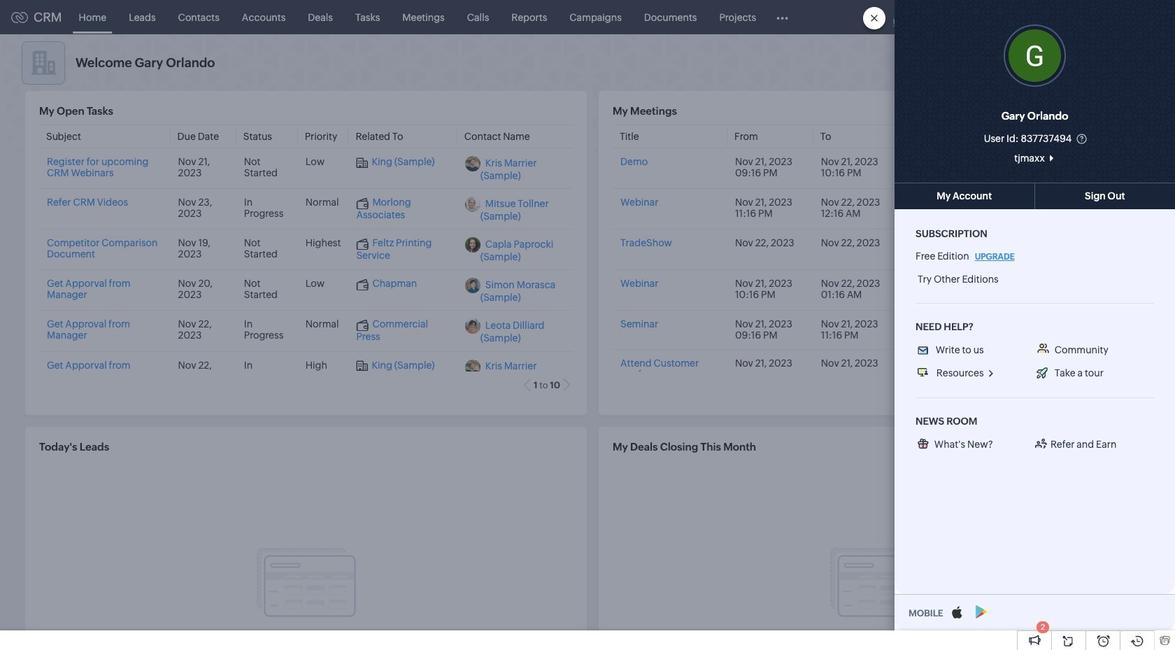 Task type: vqa. For each thing, say whether or not it's contained in the screenshot.
Search ELEMENT
yes



Task type: locate. For each thing, give the bounding box(es) containing it.
logo image
[[11, 12, 28, 23]]

None field
[[953, 151, 1118, 165]]

create menu element
[[956, 0, 990, 34]]

search element
[[990, 0, 1019, 34]]



Task type: describe. For each thing, give the bounding box(es) containing it.
calendar image
[[1027, 12, 1039, 23]]

create menu image
[[964, 9, 982, 26]]

search image
[[999, 11, 1011, 23]]

profile pic image
[[1004, 24, 1067, 87]]



